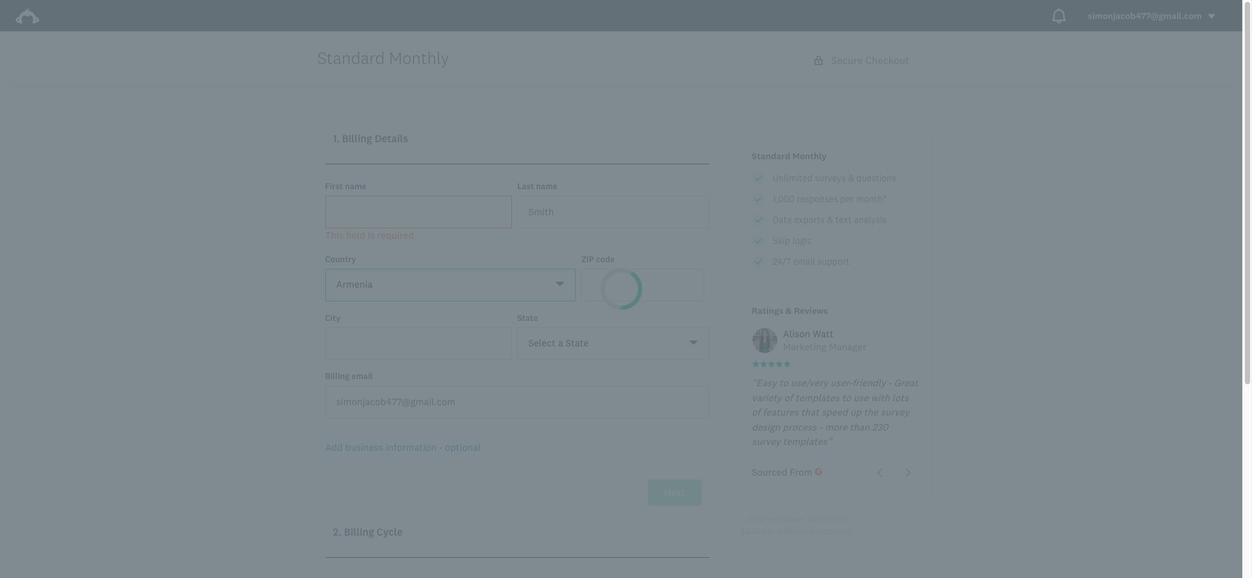 Task type: describe. For each thing, give the bounding box(es) containing it.
chevronright image
[[904, 468, 914, 478]]



Task type: vqa. For each thing, say whether or not it's contained in the screenshot.
text field
yes



Task type: locate. For each thing, give the bounding box(es) containing it.
products icon image
[[1052, 8, 1068, 23]]

None text field
[[325, 195, 512, 228], [518, 195, 710, 228], [325, 195, 512, 228], [518, 195, 710, 228]]

chevronleft image
[[876, 468, 886, 478]]

None telephone field
[[582, 269, 705, 301]]

None text field
[[325, 327, 512, 360], [325, 385, 710, 418], [325, 327, 512, 360], [325, 385, 710, 418]]

dropdown arrow image
[[1208, 12, 1217, 21]]

surveymonkey logo image
[[16, 8, 39, 24]]



